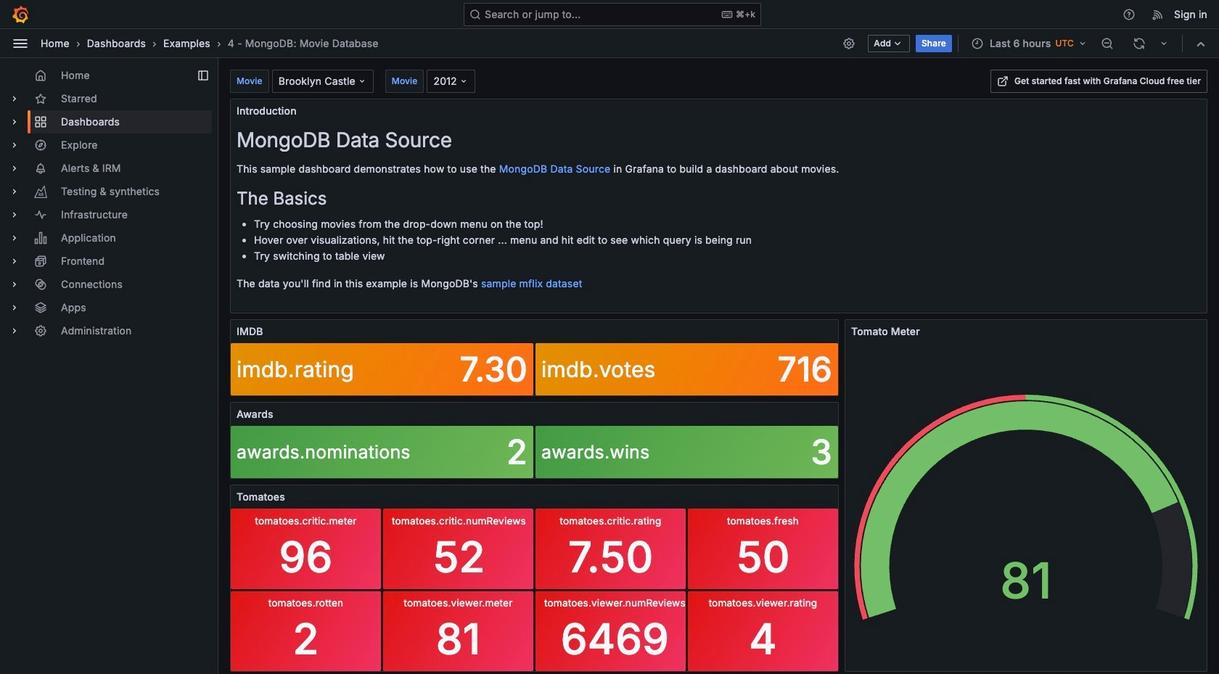 Task type: locate. For each thing, give the bounding box(es) containing it.
expand section dashboards image
[[9, 116, 20, 128]]

expand section alerts & irm image
[[9, 163, 20, 174]]

dashboard settings image
[[843, 37, 856, 50]]

expand section testing & synthetics image
[[9, 186, 20, 197]]

expand section connections image
[[9, 279, 20, 290]]

grafana image
[[12, 5, 29, 23]]

expand section application image
[[9, 232, 20, 244]]

expand section apps image
[[9, 302, 20, 313]]

zoom out time range image
[[1101, 37, 1114, 50]]

help image
[[1123, 8, 1136, 21]]



Task type: vqa. For each thing, say whether or not it's contained in the screenshot.
expand section explore Image
yes



Task type: describe. For each thing, give the bounding box(es) containing it.
refresh dashboard image
[[1133, 37, 1146, 50]]

close menu image
[[12, 34, 29, 52]]

undock menu image
[[197, 70, 209, 81]]

auto refresh turned off. choose refresh time interval image
[[1158, 37, 1170, 49]]

news image
[[1152, 8, 1165, 21]]

expand section explore image
[[9, 139, 20, 151]]

expand section infrastructure image
[[9, 209, 20, 221]]

expand section starred image
[[9, 93, 20, 104]]

expand section administration image
[[9, 325, 20, 337]]

navigation element
[[0, 58, 218, 354]]

expand section frontend image
[[9, 255, 20, 267]]



